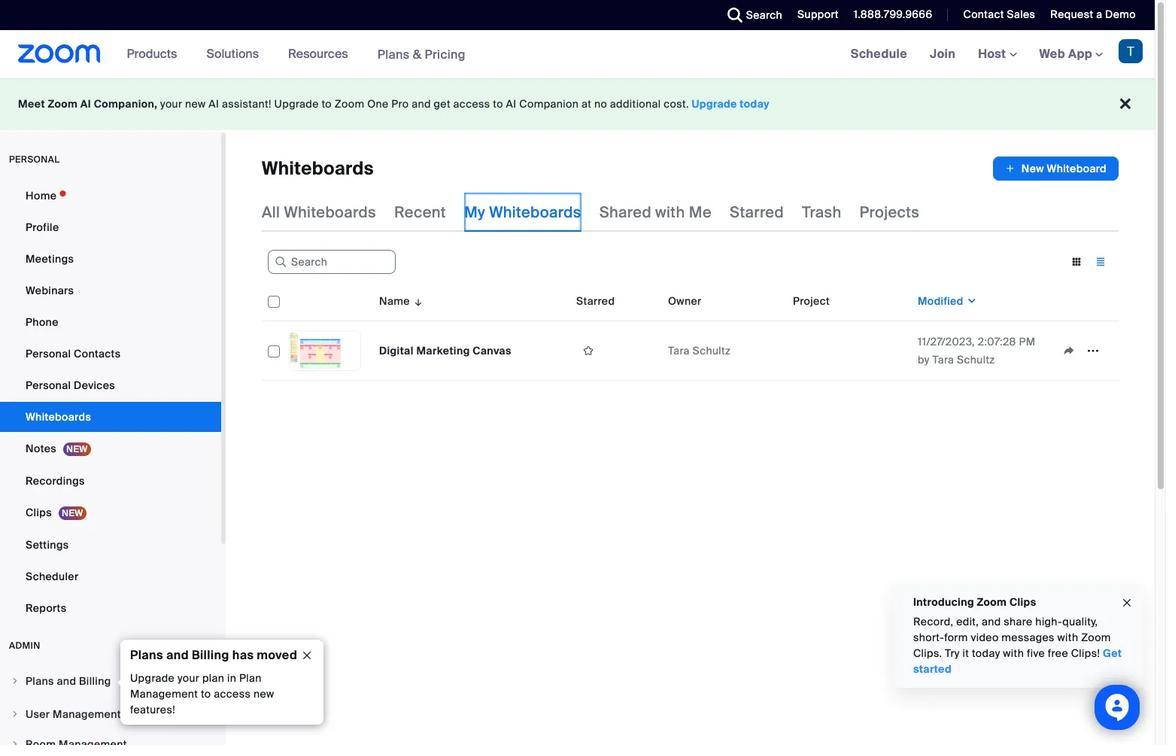 Task type: describe. For each thing, give the bounding box(es) containing it.
profile link
[[0, 212, 221, 242]]

tara inside 11/27/2023, 2:07:28 pm by tara schultz
[[933, 353, 955, 367]]

personal
[[9, 154, 60, 166]]

request
[[1051, 8, 1094, 21]]

high-
[[1036, 615, 1063, 629]]

1 horizontal spatial clips
[[1010, 595, 1037, 609]]

my
[[464, 202, 486, 222]]

schultz inside 11/27/2023, 2:07:28 pm by tara schultz
[[957, 353, 996, 367]]

solutions
[[207, 46, 259, 62]]

11/27/2023, 2:07:28 pm by tara schultz
[[918, 335, 1036, 367]]

notes link
[[0, 434, 221, 464]]

whiteboards up search text box
[[284, 202, 376, 222]]

get started link
[[914, 647, 1123, 676]]

settings
[[26, 538, 69, 552]]

share
[[1004, 615, 1033, 629]]

zoom left one
[[335, 97, 365, 111]]

management inside upgrade your plan in plan management to access new features!
[[130, 687, 198, 701]]

user management menu item
[[0, 700, 221, 729]]

zoom up edit,
[[977, 595, 1007, 609]]

edit,
[[957, 615, 979, 629]]

share image
[[1058, 344, 1082, 358]]

with inside tabs of all whiteboard page tab list
[[656, 202, 686, 222]]

personal contacts
[[26, 347, 121, 361]]

webinars link
[[0, 276, 221, 306]]

contacts
[[74, 347, 121, 361]]

phone
[[26, 315, 59, 329]]

plans for plans & pricing
[[378, 46, 410, 62]]

notes
[[26, 442, 56, 455]]

meetings
[[26, 252, 74, 266]]

started
[[914, 662, 952, 676]]

search button
[[716, 0, 787, 30]]

2:07:28
[[978, 335, 1017, 349]]

sales
[[1008, 8, 1036, 21]]

devices
[[74, 379, 115, 392]]

me
[[689, 202, 712, 222]]

reports
[[26, 601, 67, 615]]

get started
[[914, 647, 1123, 676]]

plans and billing
[[26, 674, 111, 688]]

digital marketing canvas
[[379, 344, 512, 358]]

try
[[946, 647, 960, 660]]

no
[[595, 97, 608, 111]]

get
[[434, 97, 451, 111]]

solutions button
[[207, 30, 266, 78]]

schedule
[[851, 46, 908, 62]]

reports link
[[0, 593, 221, 623]]

new
[[1022, 162, 1045, 175]]

access inside meet zoom ai companion, footer
[[454, 97, 490, 111]]

click to star the whiteboard digital marketing canvas image
[[577, 344, 601, 358]]

web app button
[[1040, 46, 1104, 62]]

form
[[945, 631, 969, 644]]

five
[[1027, 647, 1046, 660]]

admin menu menu
[[0, 667, 221, 745]]

it
[[963, 647, 970, 660]]

meetings navigation
[[840, 30, 1155, 79]]

arrow down image
[[410, 292, 424, 310]]

modified
[[918, 294, 964, 308]]

meet
[[18, 97, 45, 111]]

join
[[930, 46, 956, 62]]

home link
[[0, 181, 221, 211]]

features!
[[130, 703, 175, 717]]

record,
[[914, 615, 954, 629]]

pm
[[1020, 335, 1036, 349]]

one
[[367, 97, 389, 111]]

whiteboards inside the personal menu menu
[[26, 410, 91, 424]]

and inside record, edit, and share high-quality, short-form video messages with zoom clips. try it today with five free clips!
[[982, 615, 1002, 629]]

modified button
[[918, 294, 978, 309]]

billing for plans and billing has moved
[[192, 647, 229, 663]]

plans & pricing
[[378, 46, 466, 62]]

close image
[[295, 649, 319, 662]]

right image
[[11, 677, 20, 686]]

personal menu menu
[[0, 181, 221, 625]]

meetings link
[[0, 244, 221, 274]]

webinars
[[26, 284, 74, 297]]

products button
[[127, 30, 184, 78]]

free
[[1048, 647, 1069, 660]]

new whiteboard button
[[994, 157, 1119, 181]]

join link
[[919, 30, 967, 78]]

plans and billing menu item
[[0, 667, 221, 699]]

0 horizontal spatial starred
[[577, 294, 615, 308]]

request a demo
[[1051, 8, 1137, 21]]

additional
[[610, 97, 661, 111]]

short-
[[914, 631, 945, 644]]

all
[[262, 202, 280, 222]]

personal for personal contacts
[[26, 347, 71, 361]]

at
[[582, 97, 592, 111]]

Search text field
[[268, 250, 396, 274]]

all whiteboards
[[262, 202, 376, 222]]

2 horizontal spatial upgrade
[[692, 97, 738, 111]]

1 ai from the left
[[80, 97, 91, 111]]

tabs of all whiteboard page tab list
[[262, 193, 920, 232]]

plans for plans and billing has moved
[[130, 647, 163, 663]]

0 horizontal spatial schultz
[[693, 344, 731, 358]]

scheduler link
[[0, 562, 221, 592]]

banner containing products
[[0, 30, 1155, 79]]

record, edit, and share high-quality, short-form video messages with zoom clips. try it today with five free clips!
[[914, 615, 1112, 660]]

by
[[918, 353, 930, 367]]

products
[[127, 46, 177, 62]]

scheduler
[[26, 570, 79, 583]]

grid mode, not selected image
[[1065, 255, 1089, 269]]

web
[[1040, 46, 1066, 62]]

introducing zoom clips
[[914, 595, 1037, 609]]

recordings link
[[0, 466, 221, 496]]

get
[[1104, 647, 1123, 660]]

search
[[747, 8, 783, 22]]

list mode, selected image
[[1089, 255, 1113, 269]]

projects
[[860, 202, 920, 222]]

marketing
[[417, 344, 470, 358]]

your inside meet zoom ai companion, footer
[[160, 97, 182, 111]]



Task type: locate. For each thing, give the bounding box(es) containing it.
clips up settings
[[26, 506, 52, 519]]

starred
[[730, 202, 784, 222], [577, 294, 615, 308]]

1 horizontal spatial schultz
[[957, 353, 996, 367]]

resources
[[288, 46, 348, 62]]

zoom right meet on the top of the page
[[48, 97, 78, 111]]

1 vertical spatial management
[[53, 708, 121, 721]]

1 vertical spatial with
[[1058, 631, 1079, 644]]

shared
[[600, 202, 652, 222]]

application containing name
[[262, 282, 1131, 392]]

1 vertical spatial billing
[[79, 674, 111, 688]]

1 vertical spatial personal
[[26, 379, 71, 392]]

whiteboards inside application
[[262, 157, 374, 180]]

0 vertical spatial access
[[454, 97, 490, 111]]

today
[[740, 97, 770, 111], [973, 647, 1001, 660]]

0 vertical spatial with
[[656, 202, 686, 222]]

recent
[[394, 202, 446, 222]]

access inside upgrade your plan in plan management to access new features!
[[214, 687, 251, 701]]

plans & pricing link
[[378, 46, 466, 62], [378, 46, 466, 62]]

0 horizontal spatial tara
[[668, 344, 690, 358]]

ai
[[80, 97, 91, 111], [209, 97, 219, 111], [506, 97, 517, 111]]

upgrade your plan in plan management to access new features!
[[130, 671, 274, 717]]

1.888.799.9666
[[854, 8, 933, 21]]

management inside menu item
[[53, 708, 121, 721]]

in
[[227, 671, 237, 685]]

and left "get"
[[412, 97, 431, 111]]

starred right me
[[730, 202, 784, 222]]

web app
[[1040, 46, 1093, 62]]

profile
[[26, 221, 59, 234]]

demo
[[1106, 8, 1137, 21]]

1 personal from the top
[[26, 347, 71, 361]]

2 right image from the top
[[11, 740, 20, 745]]

cell
[[787, 321, 912, 381]]

personal down phone
[[26, 347, 71, 361]]

your inside upgrade your plan in plan management to access new features!
[[178, 671, 200, 685]]

2 horizontal spatial with
[[1058, 631, 1079, 644]]

1 horizontal spatial ai
[[209, 97, 219, 111]]

1 vertical spatial clips
[[1010, 595, 1037, 609]]

2 horizontal spatial plans
[[378, 46, 410, 62]]

plans and billing has moved tooltip
[[117, 640, 324, 725]]

0 horizontal spatial new
[[185, 97, 206, 111]]

digital
[[379, 344, 414, 358]]

right image left user
[[11, 710, 20, 719]]

starred inside tabs of all whiteboard page tab list
[[730, 202, 784, 222]]

plans inside plans and billing has moved tooltip
[[130, 647, 163, 663]]

and inside "menu item"
[[57, 674, 76, 688]]

close image
[[1122, 594, 1134, 612]]

with down 'messages'
[[1004, 647, 1025, 660]]

11/27/2023,
[[918, 335, 976, 349]]

zoom logo image
[[18, 44, 101, 63]]

plan
[[239, 671, 262, 685]]

1 horizontal spatial today
[[973, 647, 1001, 660]]

1 horizontal spatial starred
[[730, 202, 784, 222]]

2 horizontal spatial to
[[493, 97, 504, 111]]

new left assistant!
[[185, 97, 206, 111]]

quality,
[[1063, 615, 1099, 629]]

tara schultz
[[668, 344, 731, 358]]

billing inside plans and billing "menu item"
[[79, 674, 111, 688]]

more options for digital marketing canvas image
[[1082, 344, 1106, 358]]

access
[[454, 97, 490, 111], [214, 687, 251, 701]]

2 vertical spatial with
[[1004, 647, 1025, 660]]

companion
[[520, 97, 579, 111]]

whiteboards right the my at the top left of page
[[489, 202, 582, 222]]

menu item
[[0, 730, 221, 745]]

schultz down 2:07:28
[[957, 353, 996, 367]]

zoom
[[48, 97, 78, 111], [335, 97, 365, 111], [977, 595, 1007, 609], [1082, 631, 1112, 644]]

thumbnail of digital marketing canvas image
[[290, 331, 361, 370]]

zoom up the clips!
[[1082, 631, 1112, 644]]

introducing
[[914, 595, 975, 609]]

project
[[793, 294, 830, 308]]

plans and billing has moved
[[130, 647, 297, 663]]

assistant!
[[222, 97, 272, 111]]

upgrade
[[274, 97, 319, 111], [692, 97, 738, 111], [130, 671, 175, 685]]

0 vertical spatial today
[[740, 97, 770, 111]]

personal for personal devices
[[26, 379, 71, 392]]

plans inside plans and billing "menu item"
[[26, 674, 54, 688]]

0 horizontal spatial with
[[656, 202, 686, 222]]

management
[[130, 687, 198, 701], [53, 708, 121, 721]]

recordings
[[26, 474, 85, 488]]

1 horizontal spatial new
[[254, 687, 274, 701]]

1 horizontal spatial to
[[322, 97, 332, 111]]

plan
[[202, 671, 224, 685]]

schultz
[[693, 344, 731, 358], [957, 353, 996, 367]]

with up free
[[1058, 631, 1079, 644]]

phone link
[[0, 307, 221, 337]]

tara down 11/27/2023,
[[933, 353, 955, 367]]

my whiteboards
[[464, 202, 582, 222]]

1 horizontal spatial with
[[1004, 647, 1025, 660]]

1 vertical spatial your
[[178, 671, 200, 685]]

down image
[[964, 294, 978, 309]]

upgrade today link
[[692, 97, 770, 111]]

0 vertical spatial management
[[130, 687, 198, 701]]

upgrade down product information navigation
[[274, 97, 319, 111]]

a
[[1097, 8, 1103, 21]]

new
[[185, 97, 206, 111], [254, 687, 274, 701]]

today inside record, edit, and share high-quality, short-form video messages with zoom clips. try it today with five free clips!
[[973, 647, 1001, 660]]

management down plans and billing on the bottom left
[[53, 708, 121, 721]]

and inside tooltip
[[166, 647, 189, 663]]

with left me
[[656, 202, 686, 222]]

ai left assistant!
[[209, 97, 219, 111]]

0 vertical spatial personal
[[26, 347, 71, 361]]

plans for plans and billing
[[26, 674, 54, 688]]

and inside meet zoom ai companion, footer
[[412, 97, 431, 111]]

1 horizontal spatial management
[[130, 687, 198, 701]]

canvas
[[473, 344, 512, 358]]

1.888.799.9666 button
[[843, 0, 937, 30], [854, 8, 933, 21]]

plans right right icon at the left bottom of page
[[26, 674, 54, 688]]

plans up plans and billing "menu item"
[[130, 647, 163, 663]]

to down plan
[[201, 687, 211, 701]]

0 horizontal spatial plans
[[26, 674, 54, 688]]

upgrade right cost.
[[692, 97, 738, 111]]

0 vertical spatial plans
[[378, 46, 410, 62]]

right image down right icon at the left bottom of page
[[11, 740, 20, 745]]

0 vertical spatial starred
[[730, 202, 784, 222]]

0 horizontal spatial clips
[[26, 506, 52, 519]]

0 horizontal spatial upgrade
[[130, 671, 175, 685]]

tara
[[668, 344, 690, 358], [933, 353, 955, 367]]

&
[[413, 46, 422, 62]]

contact sales
[[964, 8, 1036, 21]]

and up video
[[982, 615, 1002, 629]]

settings link
[[0, 530, 221, 560]]

new inside upgrade your plan in plan management to access new features!
[[254, 687, 274, 701]]

with
[[656, 202, 686, 222], [1058, 631, 1079, 644], [1004, 647, 1025, 660]]

2 horizontal spatial ai
[[506, 97, 517, 111]]

new inside meet zoom ai companion, footer
[[185, 97, 206, 111]]

user management
[[26, 708, 121, 721]]

meet zoom ai companion, footer
[[0, 78, 1155, 130]]

to left companion
[[493, 97, 504, 111]]

pro
[[392, 97, 409, 111]]

0 horizontal spatial today
[[740, 97, 770, 111]]

ai left companion
[[506, 97, 517, 111]]

meet zoom ai companion, your new ai assistant! upgrade to zoom one pro and get access to ai companion at no additional cost. upgrade today
[[18, 97, 770, 111]]

to down resources dropdown button
[[322, 97, 332, 111]]

1 horizontal spatial plans
[[130, 647, 163, 663]]

banner
[[0, 30, 1155, 79]]

right image
[[11, 710, 20, 719], [11, 740, 20, 745]]

personal down personal contacts
[[26, 379, 71, 392]]

clips!
[[1072, 647, 1101, 660]]

admin
[[9, 640, 40, 652]]

schedule link
[[840, 30, 919, 78]]

plans inside product information navigation
[[378, 46, 410, 62]]

messages
[[1002, 631, 1055, 644]]

clips
[[26, 506, 52, 519], [1010, 595, 1037, 609]]

1 vertical spatial starred
[[577, 294, 615, 308]]

billing up user management menu item
[[79, 674, 111, 688]]

personal contacts link
[[0, 339, 221, 369]]

pricing
[[425, 46, 466, 62]]

whiteboards down personal devices
[[26, 410, 91, 424]]

today inside meet zoom ai companion, footer
[[740, 97, 770, 111]]

new whiteboard
[[1022, 162, 1107, 175]]

resources button
[[288, 30, 355, 78]]

2 vertical spatial plans
[[26, 674, 54, 688]]

clips inside "link"
[[26, 506, 52, 519]]

whiteboards link
[[0, 402, 221, 432]]

app
[[1069, 46, 1093, 62]]

1 horizontal spatial upgrade
[[274, 97, 319, 111]]

management up features! on the left of page
[[130, 687, 198, 701]]

0 vertical spatial clips
[[26, 506, 52, 519]]

personal devices
[[26, 379, 115, 392]]

billing for plans and billing
[[79, 674, 111, 688]]

1 horizontal spatial access
[[454, 97, 490, 111]]

plans
[[378, 46, 410, 62], [130, 647, 163, 663], [26, 674, 54, 688]]

right image inside user management menu item
[[11, 710, 20, 719]]

product information navigation
[[116, 30, 477, 79]]

home
[[26, 189, 57, 202]]

whiteboards application
[[262, 157, 1119, 181]]

schultz down owner
[[693, 344, 731, 358]]

billing up plan
[[192, 647, 229, 663]]

add image
[[1006, 161, 1016, 176]]

1 vertical spatial right image
[[11, 740, 20, 745]]

1 horizontal spatial billing
[[192, 647, 229, 663]]

cost.
[[664, 97, 689, 111]]

3 ai from the left
[[506, 97, 517, 111]]

1 vertical spatial today
[[973, 647, 1001, 660]]

0 horizontal spatial access
[[214, 687, 251, 701]]

your left plan
[[178, 671, 200, 685]]

to
[[322, 97, 332, 111], [493, 97, 504, 111], [201, 687, 211, 701]]

clips up share
[[1010, 595, 1037, 609]]

owner
[[668, 294, 702, 308]]

0 vertical spatial right image
[[11, 710, 20, 719]]

upgrade up features! on the left of page
[[130, 671, 175, 685]]

1 right image from the top
[[11, 710, 20, 719]]

ai left 'companion,'
[[80, 97, 91, 111]]

billing inside plans and billing has moved tooltip
[[192, 647, 229, 663]]

1 vertical spatial plans
[[130, 647, 163, 663]]

access down in
[[214, 687, 251, 701]]

personal
[[26, 347, 71, 361], [26, 379, 71, 392]]

0 vertical spatial billing
[[192, 647, 229, 663]]

upgrade inside upgrade your plan in plan management to access new features!
[[130, 671, 175, 685]]

access right "get"
[[454, 97, 490, 111]]

and up user management on the bottom left of the page
[[57, 674, 76, 688]]

1 vertical spatial access
[[214, 687, 251, 701]]

zoom inside record, edit, and share high-quality, short-form video messages with zoom clips. try it today with five free clips!
[[1082, 631, 1112, 644]]

0 vertical spatial new
[[185, 97, 206, 111]]

0 horizontal spatial management
[[53, 708, 121, 721]]

0 horizontal spatial to
[[201, 687, 211, 701]]

starred up click to star the whiteboard digital marketing canvas image
[[577, 294, 615, 308]]

1 horizontal spatial tara
[[933, 353, 955, 367]]

1 vertical spatial new
[[254, 687, 274, 701]]

new down "plan"
[[254, 687, 274, 701]]

and up upgrade your plan in plan management to access new features!
[[166, 647, 189, 663]]

support
[[798, 8, 839, 21]]

your right 'companion,'
[[160, 97, 182, 111]]

profile picture image
[[1119, 39, 1143, 63]]

to inside upgrade your plan in plan management to access new features!
[[201, 687, 211, 701]]

whiteboard
[[1048, 162, 1107, 175]]

0 vertical spatial your
[[160, 97, 182, 111]]

whiteboards up all whiteboards
[[262, 157, 374, 180]]

0 horizontal spatial ai
[[80, 97, 91, 111]]

2 ai from the left
[[209, 97, 219, 111]]

0 horizontal spatial billing
[[79, 674, 111, 688]]

plans left &
[[378, 46, 410, 62]]

2 personal from the top
[[26, 379, 71, 392]]

application
[[262, 282, 1131, 392], [1058, 339, 1113, 362]]

trash
[[803, 202, 842, 222]]

tara down owner
[[668, 344, 690, 358]]



Task type: vqa. For each thing, say whether or not it's contained in the screenshot.
'Jacob' corresponding to Jacob Simon 11/13/2023, 5:15:19 PM
no



